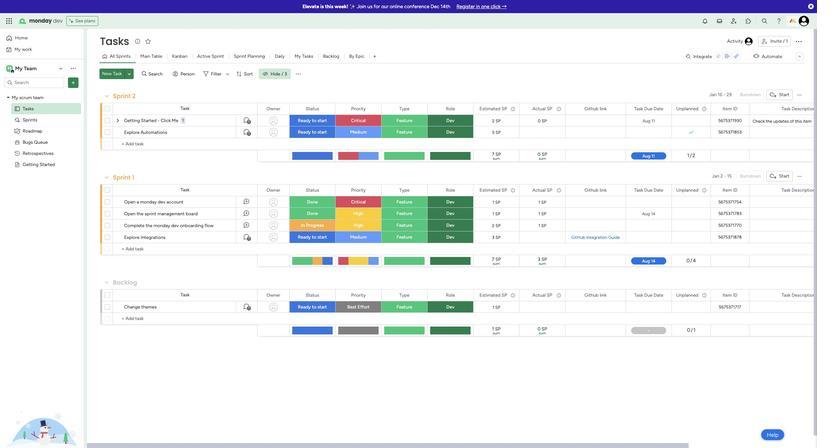 Task type: locate. For each thing, give the bounding box(es) containing it.
1 vertical spatial monday
[[140, 199, 157, 205]]

aug 14
[[642, 211, 656, 216]]

1 vertical spatial role field
[[444, 187, 457, 194]]

2 description from the top
[[792, 187, 816, 193]]

1 medium from the top
[[350, 129, 367, 135]]

monday dev
[[29, 17, 63, 25]]

0 vertical spatial explore
[[124, 130, 140, 135]]

integrations
[[141, 235, 165, 240]]

Tasks field
[[98, 34, 131, 49]]

autopilot image
[[754, 52, 759, 60]]

2 vertical spatial -
[[724, 173, 726, 179]]

my right caret down icon
[[12, 95, 18, 100]]

3 estimated from the top
[[480, 293, 501, 298]]

2 vertical spatial item id field
[[721, 292, 739, 299]]

my right workspace icon
[[15, 65, 23, 71]]

3 actual sp from the top
[[533, 293, 552, 298]]

sprints up "roadmap"
[[23, 117, 37, 123]]

join
[[357, 4, 366, 10]]

item id up 5675371717
[[723, 293, 738, 298]]

1 + add task text field from the top
[[116, 140, 254, 148]]

2 item id field from the top
[[721, 187, 739, 194]]

2 vertical spatial status field
[[304, 292, 321, 299]]

0 vertical spatial start
[[779, 92, 790, 98]]

1 inside invite / 1 button
[[786, 38, 788, 44]]

jan
[[710, 92, 717, 98], [712, 173, 720, 179]]

work
[[22, 46, 32, 52]]

3 sp
[[492, 235, 501, 240]]

1 vertical spatial menu image
[[797, 174, 802, 179]]

2 inside button
[[721, 173, 723, 179]]

github integration guide link
[[570, 235, 621, 240]]

open for open the sprint management board
[[124, 211, 136, 217]]

3 github link field from the top
[[583, 292, 608, 299]]

1 menu image from the top
[[797, 92, 802, 98]]

2 to from the top
[[312, 129, 316, 135]]

feature
[[397, 118, 412, 124], [397, 129, 412, 135], [397, 199, 412, 205], [397, 211, 412, 216], [397, 223, 412, 228], [397, 235, 412, 240], [397, 305, 412, 310]]

2 vertical spatial estimated
[[480, 293, 501, 298]]

0 vertical spatial 7
[[492, 152, 494, 157]]

sprint inside button
[[234, 54, 246, 59]]

0 vertical spatial jan
[[710, 92, 717, 98]]

3 estimated sp from the top
[[480, 293, 507, 298]]

is
[[320, 4, 324, 10]]

actual
[[533, 106, 546, 112], [533, 187, 546, 193], [533, 293, 546, 298]]

2 dev from the top
[[447, 129, 455, 135]]

aug left 14
[[642, 211, 650, 216]]

2 estimated from the top
[[480, 187, 501, 193]]

the for complete
[[146, 223, 152, 229]]

invite members image
[[731, 18, 737, 24]]

getting right public board image
[[23, 162, 38, 167]]

0 vertical spatial type
[[399, 106, 410, 112]]

sp inside 1 sp sum
[[495, 327, 501, 332]]

1 vertical spatial id
[[733, 187, 738, 193]]

check
[[753, 119, 765, 124]]

1 button
[[181, 115, 185, 126], [236, 115, 257, 126], [236, 126, 257, 138], [236, 232, 257, 243], [236, 301, 257, 313]]

tasks up all
[[100, 34, 129, 49]]

dev down the management
[[171, 223, 179, 229]]

0 vertical spatial task description
[[782, 106, 816, 112]]

2 vertical spatial task description field
[[780, 292, 817, 299]]

my team
[[15, 65, 37, 71]]

2 role from the top
[[446, 187, 455, 193]]

backlog inside button
[[323, 54, 339, 59]]

explore for explore integrations
[[124, 235, 140, 240]]

1 vertical spatial item
[[723, 187, 732, 193]]

tasks inside 'button'
[[302, 54, 313, 59]]

- inside jan 16 - 29 button
[[724, 92, 726, 98]]

my for my work
[[14, 46, 21, 52]]

2 vertical spatial task description
[[782, 293, 816, 298]]

6 feature from the top
[[397, 235, 412, 240]]

public board image
[[14, 106, 20, 112]]

public board image
[[14, 161, 20, 168]]

1 item from the top
[[723, 106, 732, 112]]

+ Add task text field
[[116, 140, 254, 148], [116, 245, 254, 253]]

started up explore automations
[[141, 118, 156, 124]]

workspace options image
[[70, 65, 77, 72]]

2 horizontal spatial 3
[[538, 257, 540, 262]]

2 owner from the top
[[267, 187, 280, 193]]

0 vertical spatial status
[[306, 106, 319, 112]]

1 vertical spatial github
[[585, 187, 599, 193]]

3 link from the top
[[600, 293, 607, 298]]

github integration guide
[[571, 235, 620, 240]]

0 vertical spatial item
[[723, 106, 732, 112]]

0 sp sum
[[538, 152, 547, 161], [538, 327, 547, 336]]

start
[[779, 92, 790, 98], [779, 173, 790, 179]]

elevate is this week! ✨ join us for our online conference dec 14th
[[303, 4, 450, 10]]

our
[[381, 4, 389, 10]]

1 link from the top
[[600, 106, 607, 112]]

2 vertical spatial monday
[[154, 223, 170, 229]]

2 type from the top
[[399, 187, 410, 193]]

sprint planning button
[[229, 51, 270, 62]]

collapse board header image
[[797, 54, 803, 59]]

of
[[790, 119, 794, 124]]

aug left "11"
[[643, 118, 651, 123]]

open left the a
[[124, 199, 136, 205]]

the left sprint
[[137, 211, 143, 217]]

0 sp
[[538, 118, 547, 123]]

aug
[[643, 118, 651, 123], [642, 211, 650, 216]]

0 vertical spatial open
[[124, 199, 136, 205]]

my left work
[[14, 46, 21, 52]]

3 task description field from the top
[[780, 292, 817, 299]]

backlog for backlog field
[[113, 279, 137, 287]]

0 vertical spatial due
[[644, 106, 653, 112]]

1 vertical spatial medium
[[350, 235, 367, 240]]

sprint
[[212, 54, 224, 59], [234, 54, 246, 59], [113, 92, 131, 100], [113, 173, 131, 182]]

1 role from the top
[[446, 106, 455, 112]]

0 horizontal spatial started
[[40, 162, 55, 167]]

2 vertical spatial role
[[446, 293, 455, 298]]

0 vertical spatial start button
[[767, 90, 793, 100]]

1 ready from the top
[[298, 118, 311, 124]]

+ add task text field down me
[[116, 140, 254, 148]]

0 vertical spatial done
[[307, 199, 318, 205]]

daily
[[275, 54, 285, 59]]

1 inside 1 sp sum
[[492, 327, 494, 332]]

2 horizontal spatial the
[[766, 119, 772, 124]]

github
[[585, 106, 599, 112], [585, 187, 599, 193], [585, 293, 599, 298]]

priority for second priority field from the top
[[351, 187, 366, 193]]

menu image
[[797, 92, 802, 98], [797, 174, 802, 179]]

id up 5675371930
[[733, 106, 738, 112]]

1 horizontal spatial sprints
[[116, 54, 131, 59]]

sprints inside button
[[116, 54, 131, 59]]

monday up home button
[[29, 17, 52, 25]]

1 vertical spatial critical
[[351, 199, 366, 205]]

Priority field
[[350, 105, 368, 113], [350, 187, 368, 194], [350, 292, 368, 299]]

status
[[306, 106, 319, 112], [306, 187, 319, 193], [306, 293, 319, 298]]

open the sprint management board
[[124, 211, 198, 217]]

explore
[[124, 130, 140, 135], [124, 235, 140, 240]]

1 vertical spatial estimated
[[480, 187, 501, 193]]

dev left see
[[53, 17, 63, 25]]

estimated sp
[[480, 106, 507, 112], [480, 187, 507, 193], [480, 293, 507, 298]]

7 down the 5
[[492, 152, 494, 157]]

backlog inside field
[[113, 279, 137, 287]]

2 ready to start from the top
[[298, 129, 327, 135]]

my for my tasks
[[295, 54, 301, 59]]

main table button
[[136, 51, 167, 62]]

high
[[354, 211, 363, 216], [354, 223, 363, 228]]

Type field
[[398, 105, 411, 113], [398, 187, 411, 194], [398, 292, 411, 299]]

1 explore from the top
[[124, 130, 140, 135]]

1 vertical spatial github link field
[[583, 187, 608, 194]]

3 estimated sp field from the top
[[478, 292, 509, 299]]

column information image
[[556, 106, 562, 112], [556, 188, 562, 193], [702, 188, 707, 193], [556, 293, 562, 298]]

the down sprint
[[146, 223, 152, 229]]

done
[[307, 199, 318, 205], [307, 211, 318, 216]]

1 button for getting started - click me
[[236, 115, 257, 126]]

roadmap
[[23, 128, 42, 134]]

options image
[[795, 37, 803, 45], [70, 79, 77, 86], [418, 103, 423, 114], [464, 103, 469, 114], [510, 103, 515, 114], [556, 103, 561, 114], [702, 103, 706, 114], [280, 185, 285, 196], [326, 185, 331, 196], [510, 185, 515, 196], [556, 185, 561, 196], [617, 185, 621, 196], [663, 185, 667, 196], [740, 185, 745, 196], [280, 290, 285, 301], [326, 290, 331, 301], [418, 290, 423, 301], [510, 290, 515, 301], [617, 290, 621, 301], [702, 290, 706, 301], [740, 290, 745, 301]]

menu image
[[295, 71, 302, 77]]

this right of
[[795, 119, 802, 124]]

1 vertical spatial 3
[[492, 235, 495, 240]]

id
[[733, 106, 738, 112], [733, 187, 738, 193], [733, 293, 738, 298]]

open up 'complete'
[[124, 211, 136, 217]]

3 role from the top
[[446, 293, 455, 298]]

0 horizontal spatial dev
[[53, 17, 63, 25]]

2 vertical spatial tasks
[[23, 106, 34, 112]]

sprints
[[116, 54, 131, 59], [23, 117, 37, 123]]

getting up explore automations
[[124, 118, 140, 124]]

Estimated SP field
[[478, 105, 509, 113], [478, 187, 509, 194], [478, 292, 509, 299]]

/ for 0 / 4
[[691, 258, 692, 264]]

due for second task due date field
[[644, 187, 653, 193]]

1 vertical spatial open
[[124, 211, 136, 217]]

/ inside button
[[783, 38, 785, 44]]

all sprints button
[[100, 51, 136, 62]]

Github link field
[[583, 105, 608, 113], [583, 187, 608, 194], [583, 292, 608, 299]]

Item ID field
[[721, 105, 739, 113], [721, 187, 739, 194], [721, 292, 739, 299]]

my inside 'button'
[[295, 54, 301, 59]]

my inside list box
[[12, 95, 18, 100]]

3 for 3 sp sum
[[538, 257, 540, 262]]

2 actual sp from the top
[[533, 187, 552, 193]]

1 vertical spatial 2 sp
[[492, 223, 501, 228]]

1 / 2
[[687, 153, 695, 159]]

1 vertical spatial unplanned
[[676, 187, 699, 193]]

list box
[[0, 91, 84, 259]]

help image
[[776, 18, 782, 24]]

due for third task due date field from the bottom
[[644, 106, 653, 112]]

Actual SP field
[[531, 105, 554, 113], [531, 187, 554, 194], [531, 292, 554, 299]]

monday right the a
[[140, 199, 157, 205]]

Role field
[[444, 105, 457, 113], [444, 187, 457, 194], [444, 292, 457, 299]]

2 sp up 3 sp
[[492, 223, 501, 228]]

list box containing my scrum team
[[0, 91, 84, 259]]

my tasks
[[295, 54, 313, 59]]

see plans
[[75, 18, 95, 24]]

due for 1st task due date field from the bottom of the page
[[644, 293, 653, 298]]

1 7 from the top
[[492, 152, 494, 157]]

0 vertical spatial actual
[[533, 106, 546, 112]]

1 item id field from the top
[[721, 105, 739, 113]]

0 vertical spatial tasks
[[100, 34, 129, 49]]

1 vertical spatial sprints
[[23, 117, 37, 123]]

2 unplanned from the top
[[676, 187, 699, 193]]

sprint inside button
[[212, 54, 224, 59]]

integrate
[[693, 54, 712, 59]]

0 vertical spatial status field
[[304, 105, 321, 113]]

ready
[[298, 118, 311, 124], [298, 129, 311, 135], [298, 235, 311, 240], [298, 305, 311, 310]]

item id up 5675371754
[[723, 187, 738, 193]]

3 item id field from the top
[[721, 292, 739, 299]]

dev
[[53, 17, 63, 25], [158, 199, 165, 205], [171, 223, 179, 229]]

link for 1st github link field from the top
[[600, 106, 607, 112]]

0 horizontal spatial tasks
[[23, 106, 34, 112]]

backlog left by
[[323, 54, 339, 59]]

new
[[102, 71, 112, 77]]

2 open from the top
[[124, 211, 136, 217]]

3 item id from the top
[[723, 293, 738, 298]]

monday down open the sprint management board
[[154, 223, 170, 229]]

estimated for third estimated sp field
[[480, 293, 501, 298]]

item up 5675371930
[[723, 106, 732, 112]]

Task Description field
[[780, 105, 817, 113], [780, 187, 817, 194], [780, 292, 817, 299]]

1 7 sp sum from the top
[[492, 152, 501, 161]]

show board description image
[[134, 38, 142, 45]]

1 vertical spatial priority field
[[350, 187, 368, 194]]

0 horizontal spatial getting
[[23, 162, 38, 167]]

0 vertical spatial link
[[600, 106, 607, 112]]

1 start from the top
[[318, 118, 327, 124]]

1 item id from the top
[[723, 106, 738, 112]]

0 vertical spatial estimated
[[480, 106, 501, 112]]

1 id from the top
[[733, 106, 738, 112]]

due
[[644, 106, 653, 112], [644, 187, 653, 193], [644, 293, 653, 298]]

Owner field
[[265, 105, 282, 113], [265, 187, 282, 194], [265, 292, 282, 299]]

by epic
[[349, 54, 365, 59]]

2 vertical spatial description
[[792, 293, 816, 298]]

+ add task text field down the onboarding on the left of page
[[116, 245, 254, 253]]

task due date
[[634, 106, 664, 112], [634, 187, 664, 193], [634, 293, 664, 298]]

0 vertical spatial owner
[[267, 106, 280, 112]]

item id up 5675371930
[[723, 106, 738, 112]]

1 owner from the top
[[267, 106, 280, 112]]

2 vertical spatial priority field
[[350, 292, 368, 299]]

active sprint
[[197, 54, 224, 59]]

sprints inside list box
[[23, 117, 37, 123]]

0 vertical spatial description
[[792, 106, 816, 112]]

0 horizontal spatial 3
[[285, 71, 287, 77]]

explore down 'complete'
[[124, 235, 140, 240]]

item id field up 5675371930
[[721, 105, 739, 113]]

id up 5675371717
[[733, 293, 738, 298]]

1 vertical spatial due
[[644, 187, 653, 193]]

m
[[8, 66, 11, 71]]

explore left automations on the top
[[124, 130, 140, 135]]

to
[[312, 118, 316, 124], [312, 129, 316, 135], [312, 235, 316, 240], [312, 305, 316, 310]]

tasks left backlog button
[[302, 54, 313, 59]]

Search field
[[147, 69, 166, 79]]

option
[[0, 92, 84, 93]]

0 vertical spatial unplanned field
[[675, 105, 700, 113]]

getting for getting started
[[23, 162, 38, 167]]

0 vertical spatial 3
[[285, 71, 287, 77]]

1 role field from the top
[[444, 105, 457, 113]]

Status field
[[304, 105, 321, 113], [304, 187, 321, 194], [304, 292, 321, 299]]

1 button for change themes
[[236, 301, 257, 313]]

0 vertical spatial item id field
[[721, 105, 739, 113]]

critical for feature
[[351, 199, 366, 205]]

estimated sp for third estimated sp field
[[480, 293, 507, 298]]

sprints right all
[[116, 54, 131, 59]]

Unplanned field
[[675, 105, 700, 113], [675, 187, 700, 194], [675, 292, 700, 299]]

monday for complete
[[154, 223, 170, 229]]

options image
[[280, 103, 285, 114], [326, 103, 331, 114], [372, 103, 377, 114], [663, 103, 667, 114], [372, 185, 377, 196], [418, 185, 423, 196], [464, 185, 469, 196], [702, 185, 706, 196], [372, 290, 377, 301], [464, 290, 469, 301], [556, 290, 561, 301], [663, 290, 667, 301]]

3 inside 3 sp sum
[[538, 257, 540, 262]]

open
[[124, 199, 136, 205], [124, 211, 136, 217]]

5 dev from the top
[[447, 223, 455, 228]]

3 task description from the top
[[782, 293, 816, 298]]

0 horizontal spatial sprints
[[23, 117, 37, 123]]

1 actual from the top
[[533, 106, 546, 112]]

1 horizontal spatial 3
[[492, 235, 495, 240]]

1 horizontal spatial getting
[[124, 118, 140, 124]]

7
[[492, 152, 494, 157], [492, 257, 494, 262]]

jan for sprint 2
[[710, 92, 717, 98]]

jan left 16
[[710, 92, 717, 98]]

1 start button from the top
[[767, 90, 793, 100]]

week!
[[335, 4, 348, 10]]

2 vertical spatial task due date field
[[633, 292, 665, 299]]

my inside button
[[14, 46, 21, 52]]

1 estimated sp from the top
[[480, 106, 507, 112]]

sprint for sprint 2
[[113, 92, 131, 100]]

- inside jan 2 - 15 button
[[724, 173, 726, 179]]

2
[[132, 92, 136, 100], [492, 118, 495, 123], [693, 153, 695, 159], [721, 173, 723, 179], [492, 223, 495, 228]]

item up 5675371717
[[723, 293, 732, 298]]

backlog
[[323, 54, 339, 59], [113, 279, 137, 287]]

2 sp up 5 sp
[[492, 118, 501, 123]]

0 vertical spatial github
[[585, 106, 599, 112]]

my for my team
[[15, 65, 23, 71]]

2 vertical spatial owner
[[267, 293, 280, 298]]

2 vertical spatial item id
[[723, 293, 738, 298]]

unplanned
[[676, 106, 699, 112], [676, 187, 699, 193], [676, 293, 699, 298]]

0 vertical spatial role
[[446, 106, 455, 112]]

apps image
[[745, 18, 752, 24]]

jan left 15
[[712, 173, 720, 179]]

1 vertical spatial actual
[[533, 187, 546, 193]]

search everything image
[[761, 18, 768, 24]]

0 vertical spatial estimated sp
[[480, 106, 507, 112]]

jan 2 - 15
[[712, 173, 732, 179]]

- right 16
[[724, 92, 726, 98]]

date
[[654, 106, 664, 112], [654, 187, 664, 193], [654, 293, 664, 298]]

3 due from the top
[[644, 293, 653, 298]]

item id field up 5675371754
[[721, 187, 739, 194]]

Backlog field
[[111, 279, 139, 287]]

my up menu image
[[295, 54, 301, 59]]

Task Due Date field
[[633, 105, 665, 113], [633, 187, 665, 194], [633, 292, 665, 299]]

1 start from the top
[[779, 92, 790, 98]]

dev
[[447, 118, 455, 124], [447, 129, 455, 135], [447, 199, 455, 205], [447, 211, 455, 216], [447, 223, 455, 228], [447, 235, 455, 240], [447, 305, 455, 310]]

tasks inside list box
[[23, 106, 34, 112]]

jan 16 - 29 button
[[707, 90, 735, 100]]

priority
[[351, 106, 366, 112], [351, 187, 366, 193], [351, 293, 366, 298]]

the for check
[[766, 119, 772, 124]]

estimated sp for 2nd estimated sp field from the bottom of the page
[[480, 187, 507, 193]]

1 horizontal spatial dev
[[158, 199, 165, 205]]

0 vertical spatial github link field
[[583, 105, 608, 113]]

monday
[[29, 17, 52, 25], [140, 199, 157, 205], [154, 223, 170, 229]]

1 vertical spatial explore
[[124, 235, 140, 240]]

1 horizontal spatial backlog
[[323, 54, 339, 59]]

1 vertical spatial description
[[792, 187, 816, 193]]

new task
[[102, 71, 122, 77]]

0 vertical spatial actual sp
[[533, 106, 552, 112]]

automate
[[762, 54, 782, 59]]

3 github link from the top
[[585, 293, 607, 298]]

1 button for explore integrations
[[236, 232, 257, 243]]

0 vertical spatial the
[[766, 119, 772, 124]]

2 vertical spatial owner field
[[265, 292, 282, 299]]

1 vertical spatial aug
[[642, 211, 650, 216]]

1 vertical spatial github link
[[585, 187, 607, 193]]

effort
[[358, 305, 370, 310]]

1 description from the top
[[792, 106, 816, 112]]

1 vertical spatial owner
[[267, 187, 280, 193]]

2 vertical spatial estimated sp field
[[478, 292, 509, 299]]

start button for sprint 2
[[767, 90, 793, 100]]

2 menu image from the top
[[797, 174, 802, 179]]

0 vertical spatial sprints
[[116, 54, 131, 59]]

critical for ready to start
[[351, 118, 366, 124]]

item id field up 5675371717
[[721, 292, 739, 299]]

sprint planning
[[234, 54, 265, 59]]

priority for 1st priority field from the bottom
[[351, 293, 366, 298]]

1 to from the top
[[312, 118, 316, 124]]

owner
[[267, 106, 280, 112], [267, 187, 280, 193], [267, 293, 280, 298]]

1 due from the top
[[644, 106, 653, 112]]

3 type from the top
[[399, 293, 410, 298]]

4 ready to start from the top
[[298, 305, 327, 310]]

7 sp sum down 3 sp
[[492, 257, 501, 266]]

role
[[446, 106, 455, 112], [446, 187, 455, 193], [446, 293, 455, 298]]

0 horizontal spatial backlog
[[113, 279, 137, 287]]

management
[[158, 211, 185, 217]]

2 7 from the top
[[492, 257, 494, 262]]

sum
[[493, 156, 500, 161], [539, 156, 546, 161], [493, 261, 500, 266], [539, 261, 546, 266], [493, 331, 500, 336], [539, 331, 546, 336]]

0 vertical spatial medium
[[350, 129, 367, 135]]

2 horizontal spatial dev
[[171, 223, 179, 229]]

2 vertical spatial the
[[146, 223, 152, 229]]

3 feature from the top
[[397, 199, 412, 205]]

2 vertical spatial item
[[723, 293, 732, 298]]

- left click
[[158, 118, 160, 124]]

4 feature from the top
[[397, 211, 412, 216]]

14
[[651, 211, 656, 216]]

2 vertical spatial estimated sp
[[480, 293, 507, 298]]

team
[[33, 95, 44, 100]]

1 horizontal spatial started
[[141, 118, 156, 124]]

2 vertical spatial task due date
[[634, 293, 664, 298]]

/ for 1 / 2
[[690, 153, 692, 159]]

backlog up the change
[[113, 279, 137, 287]]

column information image
[[510, 106, 516, 112], [702, 106, 707, 112], [510, 188, 516, 193], [510, 293, 516, 298], [702, 293, 707, 298]]

dev up open the sprint management board
[[158, 199, 165, 205]]

sprint for sprint planning
[[234, 54, 246, 59]]

monday for open
[[140, 199, 157, 205]]

1 vertical spatial unplanned field
[[675, 187, 700, 194]]

0 vertical spatial date
[[654, 106, 664, 112]]

2 priority from the top
[[351, 187, 366, 193]]

the right check
[[766, 119, 772, 124]]

tasks right public board icon
[[23, 106, 34, 112]]

3 start from the top
[[318, 235, 327, 240]]

1 vertical spatial started
[[40, 162, 55, 167]]

1 vertical spatial task due date
[[634, 187, 664, 193]]

actual sp for 1st actual sp field from the top of the page
[[533, 106, 552, 112]]

actual sp for second actual sp field from the top of the page
[[533, 187, 552, 193]]

in
[[301, 223, 305, 228]]

2 date from the top
[[654, 187, 664, 193]]

3 priority from the top
[[351, 293, 366, 298]]

Search in workspace field
[[14, 79, 55, 86]]

0 vertical spatial monday
[[29, 17, 52, 25]]

3 actual from the top
[[533, 293, 546, 298]]

7 sp sum down 5 sp
[[492, 152, 501, 161]]

1 horizontal spatial tasks
[[100, 34, 129, 49]]

1 estimated sp field from the top
[[478, 105, 509, 113]]

backlog for backlog button
[[323, 54, 339, 59]]

id up 5675371754
[[733, 187, 738, 193]]

1 priority from the top
[[351, 106, 366, 112]]

this right is
[[325, 4, 334, 10]]

getting inside list box
[[23, 162, 38, 167]]

task description
[[782, 106, 816, 112], [782, 187, 816, 193], [782, 293, 816, 298]]

item up 5675371754
[[723, 187, 732, 193]]

- left 15
[[724, 173, 726, 179]]

1 vertical spatial task description field
[[780, 187, 817, 194]]

person button
[[170, 69, 199, 79]]

0 vertical spatial 2 sp
[[492, 118, 501, 123]]

5 feature from the top
[[397, 223, 412, 228]]

my inside workspace selection element
[[15, 65, 23, 71]]

7 down 3 sp
[[492, 257, 494, 262]]

1 status from the top
[[306, 106, 319, 112]]

started down retrospectives
[[40, 162, 55, 167]]

2 vertical spatial actual
[[533, 293, 546, 298]]

select product image
[[6, 18, 12, 24]]

priority for 3rd priority field from the bottom of the page
[[351, 106, 366, 112]]

started inside list box
[[40, 162, 55, 167]]

0 vertical spatial aug
[[643, 118, 651, 123]]



Task type: vqa. For each thing, say whether or not it's contained in the screenshot.
2nd 2024, from right
no



Task type: describe. For each thing, give the bounding box(es) containing it.
invite / 1 button
[[758, 36, 791, 47]]

2 owner field from the top
[[265, 187, 282, 194]]

2 start from the top
[[318, 129, 327, 135]]

1 done from the top
[[307, 199, 318, 205]]

1 github link field from the top
[[583, 105, 608, 113]]

sprint 1
[[113, 173, 134, 182]]

updates
[[774, 119, 789, 124]]

guide
[[609, 235, 620, 240]]

actual sp for first actual sp field from the bottom of the page
[[533, 293, 552, 298]]

epic
[[356, 54, 365, 59]]

1 inside sprint 1 field
[[132, 173, 134, 182]]

1 feature from the top
[[397, 118, 412, 124]]

1 task due date field from the top
[[633, 105, 665, 113]]

3 description from the top
[[792, 293, 816, 298]]

menu image for 2
[[797, 92, 802, 98]]

angle down image
[[128, 71, 131, 76]]

active sprint button
[[192, 51, 229, 62]]

lottie animation image
[[0, 382, 84, 448]]

2 item id from the top
[[723, 187, 738, 193]]

4 ready from the top
[[298, 305, 311, 310]]

bugs queue
[[23, 139, 48, 145]]

/ for hide / 3
[[282, 71, 283, 77]]

2 + add task text field from the top
[[116, 245, 254, 253]]

2 actual sp field from the top
[[531, 187, 554, 194]]

3 date from the top
[[654, 293, 664, 298]]

conference
[[404, 4, 430, 10]]

2 feature from the top
[[397, 129, 412, 135]]

Sprint 1 field
[[111, 173, 136, 182]]

0 / 4
[[687, 258, 696, 264]]

5675371853
[[719, 130, 742, 135]]

filter
[[211, 71, 221, 77]]

2 type field from the top
[[398, 187, 411, 194]]

caret down image
[[7, 95, 10, 100]]

7 for first + add task text box from the top of the page
[[492, 152, 494, 157]]

1 github from the top
[[585, 106, 599, 112]]

notifications image
[[702, 18, 709, 24]]

3 owner field from the top
[[265, 292, 282, 299]]

- for 1
[[724, 173, 726, 179]]

2 id from the top
[[733, 187, 738, 193]]

my for my scrum team
[[12, 95, 18, 100]]

type for second type field from the top
[[399, 187, 410, 193]]

workspace selection element
[[6, 65, 38, 73]]

by
[[349, 54, 354, 59]]

register
[[457, 4, 475, 10]]

jan 16 - 29
[[710, 92, 732, 98]]

aug for aug 11
[[643, 118, 651, 123]]

1 actual sp field from the top
[[531, 105, 554, 113]]

started for getting started
[[40, 162, 55, 167]]

sprint for sprint 1
[[113, 173, 131, 182]]

- for 2
[[724, 92, 726, 98]]

1 type field from the top
[[398, 105, 411, 113]]

start button for sprint 1
[[767, 171, 793, 182]]

3 unplanned field from the top
[[675, 292, 700, 299]]

3 dev from the top
[[447, 199, 455, 205]]

1 task due date from the top
[[634, 106, 664, 112]]

hide / 3
[[271, 71, 287, 77]]

me
[[172, 118, 178, 124]]

getting for getting started - click me
[[124, 118, 140, 124]]

explore for explore automations
[[124, 130, 140, 135]]

3 priority field from the top
[[350, 292, 368, 299]]

queue
[[34, 139, 48, 145]]

owner for 3rd owner field from the bottom of the page
[[267, 106, 280, 112]]

2 2 sp from the top
[[492, 223, 501, 228]]

2 task due date field from the top
[[633, 187, 665, 194]]

4 dev from the top
[[447, 211, 455, 216]]

a
[[137, 199, 139, 205]]

estimated for third estimated sp field from the bottom
[[480, 106, 501, 112]]

best effort
[[347, 305, 370, 310]]

2 task description field from the top
[[780, 187, 817, 194]]

3 sp sum
[[538, 257, 547, 266]]

2 inside field
[[132, 92, 136, 100]]

type for 3rd type field from the bottom of the page
[[399, 106, 410, 112]]

2 github from the top
[[585, 187, 599, 193]]

dec
[[431, 4, 439, 10]]

1 horizontal spatial this
[[795, 119, 802, 124]]

task inside the new task button
[[113, 71, 122, 77]]

2 status field from the top
[[304, 187, 321, 194]]

5 sp
[[492, 130, 501, 135]]

1 task description field from the top
[[780, 105, 817, 113]]

owner for 2nd owner field from the bottom of the page
[[267, 187, 280, 193]]

see
[[75, 18, 83, 24]]

2 github link from the top
[[585, 187, 607, 193]]

board
[[186, 211, 198, 217]]

inbox image
[[716, 18, 723, 24]]

2 github link field from the top
[[583, 187, 608, 194]]

29
[[727, 92, 732, 98]]

sp inside 3 sp sum
[[542, 257, 547, 262]]

dev for complete
[[171, 223, 179, 229]]

2 estimated sp field from the top
[[478, 187, 509, 194]]

see plans button
[[67, 16, 98, 26]]

dapulse integrations image
[[686, 54, 691, 59]]

2 ready from the top
[[298, 129, 311, 135]]

github
[[571, 235, 585, 240]]

main
[[140, 54, 150, 59]]

my scrum team
[[12, 95, 44, 100]]

help button
[[761, 430, 784, 441]]

2 high from the top
[[354, 223, 363, 228]]

integration
[[586, 235, 607, 240]]

3 unplanned from the top
[[676, 293, 699, 298]]

start for sprint 2
[[779, 92, 790, 98]]

sprint 2
[[113, 92, 136, 100]]

1 unplanned field from the top
[[675, 105, 700, 113]]

1 ready to start from the top
[[298, 118, 327, 124]]

3 to from the top
[[312, 235, 316, 240]]

check the updates of this item
[[753, 119, 812, 124]]

activity
[[727, 38, 743, 44]]

3 github from the top
[[585, 293, 599, 298]]

3 for 3 sp
[[492, 235, 495, 240]]

7 sp sum for second + add task text box from the top of the page
[[492, 257, 501, 266]]

open for open a monday dev account
[[124, 199, 136, 205]]

link for third github link field from the top of the page
[[600, 293, 607, 298]]

elevate
[[303, 4, 319, 10]]

help
[[767, 432, 779, 438]]

7 sp sum for first + add task text box from the top of the page
[[492, 152, 501, 161]]

the for open
[[137, 211, 143, 217]]

invite / 1
[[771, 38, 788, 44]]

estimated for 2nd estimated sp field from the bottom of the page
[[480, 187, 501, 193]]

person
[[181, 71, 195, 77]]

menu image for 1
[[797, 174, 802, 179]]

1 2 sp from the top
[[492, 118, 501, 123]]

getting started
[[23, 162, 55, 167]]

0 vertical spatial dev
[[53, 17, 63, 25]]

sort button
[[234, 69, 257, 79]]

5675371878
[[718, 235, 742, 240]]

3 status field from the top
[[304, 292, 321, 299]]

scrum
[[19, 95, 32, 100]]

filter button
[[201, 69, 232, 79]]

→
[[502, 4, 507, 10]]

3 id from the top
[[733, 293, 738, 298]]

1 dev from the top
[[447, 118, 455, 124]]

getting started - click me
[[124, 118, 178, 124]]

7 feature from the top
[[397, 305, 412, 310]]

v2 search image
[[142, 70, 147, 78]]

6 dev from the top
[[447, 235, 455, 240]]

2 role field from the top
[[444, 187, 457, 194]]

home
[[15, 35, 28, 41]]

/ for invite / 1
[[783, 38, 785, 44]]

5675371717
[[719, 305, 741, 310]]

2 0 sp sum from the top
[[538, 327, 547, 336]]

4 to from the top
[[312, 305, 316, 310]]

1 priority field from the top
[[350, 105, 368, 113]]

owner for 3rd owner field from the top of the page
[[267, 293, 280, 298]]

3 task due date field from the top
[[633, 292, 665, 299]]

all sprints
[[110, 54, 131, 59]]

add to favorites image
[[145, 38, 151, 45]]

3 ready from the top
[[298, 235, 311, 240]]

11
[[652, 118, 655, 123]]

2 task due date from the top
[[634, 187, 664, 193]]

backlog button
[[318, 51, 344, 62]]

sum inside 3 sp sum
[[539, 261, 546, 266]]

complete
[[124, 223, 145, 229]]

1 status field from the top
[[304, 105, 321, 113]]

2 actual from the top
[[533, 187, 546, 193]]

5675371783
[[719, 211, 742, 216]]

15
[[727, 173, 732, 179]]

change
[[124, 305, 140, 310]]

explore integrations
[[124, 235, 165, 240]]

start for sprint 1
[[779, 173, 790, 179]]

add view image
[[373, 54, 376, 59]]

bugs
[[23, 139, 33, 145]]

7 dev from the top
[[447, 305, 455, 310]]

open a monday dev account
[[124, 199, 183, 205]]

2 item from the top
[[723, 187, 732, 193]]

3 type field from the top
[[398, 292, 411, 299]]

started for getting started - click me
[[141, 118, 156, 124]]

+ Add task text field
[[116, 315, 254, 323]]

3 task due date from the top
[[634, 293, 664, 298]]

complete the monday dev onboarding flow
[[124, 223, 214, 229]]

invite
[[771, 38, 782, 44]]

1 vertical spatial -
[[158, 118, 160, 124]]

daily button
[[270, 51, 290, 62]]

type for third type field from the top of the page
[[399, 293, 410, 298]]

item
[[803, 119, 812, 124]]

2 task description from the top
[[782, 187, 816, 193]]

5675371754
[[719, 200, 742, 205]]

/ for 0 / 1
[[691, 328, 693, 333]]

2 unplanned field from the top
[[675, 187, 700, 194]]

1 unplanned from the top
[[676, 106, 699, 112]]

1 date from the top
[[654, 106, 664, 112]]

click
[[491, 4, 501, 10]]

link for second github link field from the bottom of the page
[[600, 187, 607, 193]]

one
[[481, 4, 490, 10]]

1 owner field from the top
[[265, 105, 282, 113]]

hide
[[271, 71, 280, 77]]

new task button
[[100, 69, 125, 79]]

dev for open
[[158, 199, 165, 205]]

jan for sprint 1
[[712, 173, 720, 179]]

0 vertical spatial this
[[325, 4, 334, 10]]

kanban button
[[167, 51, 192, 62]]

2 priority field from the top
[[350, 187, 368, 194]]

1 button for explore automations
[[236, 126, 257, 138]]

3 actual sp field from the top
[[531, 292, 554, 299]]

change themes
[[124, 305, 157, 310]]

christina overa image
[[799, 16, 809, 26]]

7 for second + add task text box from the top of the page
[[492, 257, 494, 262]]

5
[[492, 130, 495, 135]]

progress
[[306, 223, 324, 228]]

3 item from the top
[[723, 293, 732, 298]]

sum inside 1 sp sum
[[493, 331, 500, 336]]

active
[[197, 54, 210, 59]]

1 0 sp sum from the top
[[538, 152, 547, 161]]

flow
[[205, 223, 214, 229]]

3 ready to start from the top
[[298, 235, 327, 240]]

estimated sp for third estimated sp field from the bottom
[[480, 106, 507, 112]]

16
[[718, 92, 723, 98]]

aug for aug 14
[[642, 211, 650, 216]]

workspace image
[[6, 65, 13, 72]]

Sprint 2 field
[[111, 92, 137, 101]]

main table
[[140, 54, 162, 59]]

team
[[24, 65, 37, 71]]

3 status from the top
[[306, 293, 319, 298]]

arrow down image
[[224, 70, 232, 78]]

account
[[167, 199, 183, 205]]

lottie animation element
[[0, 382, 84, 448]]



